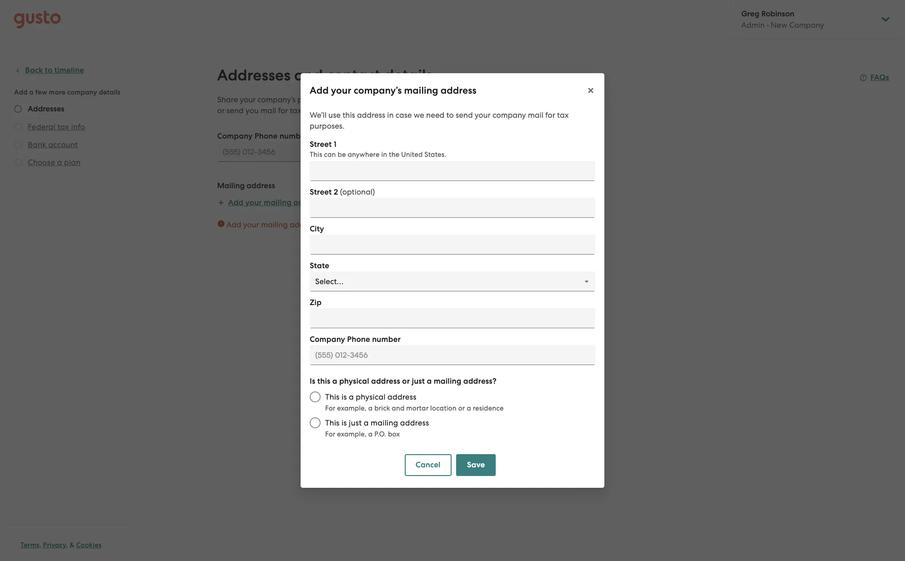 Task type: locate. For each thing, give the bounding box(es) containing it.
few
[[35, 88, 47, 96]]

this for this is just a mailing address
[[325, 418, 340, 428]]

company's inside "share your company's phone number and address, in case we need to contact you or send you mail for tax purposes."
[[258, 95, 296, 104]]

send
[[227, 106, 244, 115], [456, 111, 473, 120]]

number inside dialog main content 'element'
[[372, 335, 401, 344]]

physical up "brick"
[[356, 393, 386, 402]]

0 vertical spatial is
[[342, 393, 347, 402]]

just up mortar
[[412, 377, 425, 386]]

0 horizontal spatial ,
[[39, 541, 41, 549]]

back to timeline
[[25, 65, 84, 75]]

street for 2
[[310, 187, 332, 197]]

company
[[67, 88, 97, 96], [493, 111, 526, 120]]

for inside "share your company's phone number and address, in case we need to contact you or send you mail for tax purposes."
[[278, 106, 288, 115]]

1 horizontal spatial company
[[493, 111, 526, 120]]

1 horizontal spatial mail
[[528, 111, 543, 120]]

1 vertical spatial contact
[[469, 95, 496, 104]]

number down phone
[[280, 131, 308, 141]]

and left the address,
[[352, 95, 367, 104]]

or
[[217, 106, 225, 115], [402, 377, 410, 386], [458, 404, 465, 413]]

,
[[39, 541, 41, 549], [66, 541, 68, 549]]

2 street from the top
[[310, 187, 332, 197]]

1 horizontal spatial this
[[343, 111, 355, 120]]

0 horizontal spatial number
[[280, 131, 308, 141]]

street 2 (optional)
[[310, 187, 375, 197]]

, left &
[[66, 541, 68, 549]]

company for "company phone number" phone field
[[310, 335, 345, 344]]

send inside 'we'll use this address in case we need to send your company mail for tax purposes.'
[[456, 111, 473, 120]]

purposes. down the "use"
[[310, 121, 345, 131]]

mailing down "company phone number" phone field
[[434, 377, 461, 386]]

1 horizontal spatial number
[[322, 95, 351, 104]]

just up for example, a p.o. box
[[349, 418, 362, 428]]

1 horizontal spatial save
[[467, 460, 485, 470]]

1 horizontal spatial ,
[[66, 541, 68, 549]]

0 horizontal spatial company
[[217, 131, 253, 141]]

in inside 'we'll use this address in case we need to send your company mail for tax purposes.'
[[387, 111, 394, 120]]

a left plan
[[57, 158, 62, 167]]

this right the "use"
[[343, 111, 355, 120]]

0 vertical spatial details
[[384, 66, 433, 85]]

or up the for example, a brick and mortar location or a residence
[[402, 377, 410, 386]]

1 horizontal spatial tax
[[290, 106, 301, 115]]

and inside "share your company's phone number and address, in case we need to contact you or send you mail for tax purposes."
[[352, 95, 367, 104]]

a
[[29, 88, 34, 96], [57, 158, 62, 167], [332, 377, 337, 386], [427, 377, 432, 386], [349, 393, 354, 402], [368, 404, 373, 413], [467, 404, 471, 413], [364, 418, 369, 428], [368, 430, 373, 438]]

Zip field
[[310, 308, 595, 328]]

address up 'add your mailing address' in the top of the page
[[247, 181, 275, 191]]

2 example, from the top
[[337, 430, 367, 438]]

0 vertical spatial continue
[[329, 220, 360, 229]]

0 horizontal spatial save
[[333, 254, 351, 264]]

and right state
[[353, 254, 368, 264]]

a up mortar
[[427, 377, 432, 386]]

cancel button
[[405, 454, 452, 476]]

for example, a brick and mortar location or a residence
[[325, 404, 504, 413]]

physical for is
[[356, 393, 386, 402]]

1 horizontal spatial company phone number
[[310, 335, 401, 344]]

phone inside dialog main content 'element'
[[347, 335, 370, 344]]

1 horizontal spatial phone
[[347, 335, 370, 344]]

address down 'add your mailing address' in the top of the page
[[290, 220, 318, 229]]

0 horizontal spatial you
[[246, 106, 259, 115]]

2 is from the top
[[342, 418, 347, 428]]

in right the address,
[[401, 95, 407, 104]]

street left 2
[[310, 187, 332, 197]]

dialog main content element
[[301, 104, 604, 488]]

Street 2 field
[[310, 198, 595, 218]]

1 vertical spatial this
[[317, 377, 330, 386]]

0 vertical spatial case
[[409, 95, 426, 104]]

1 vertical spatial for
[[325, 430, 335, 438]]

1 vertical spatial just
[[349, 418, 362, 428]]

1 example, from the top
[[337, 404, 367, 413]]

1 vertical spatial need
[[426, 111, 445, 120]]

city
[[310, 224, 324, 234]]

company inside 'we'll use this address in case we need to send your company mail for tax purposes.'
[[493, 111, 526, 120]]

cancel
[[416, 460, 441, 470]]

company phone number for the (555) 012-3456 telephone field
[[217, 131, 308, 141]]

0 horizontal spatial tax
[[57, 122, 69, 131]]

a right is
[[332, 377, 337, 386]]

federal tax info
[[28, 122, 85, 131]]

physical up this is a physical address
[[339, 377, 369, 386]]

address up add your mailing address to continue
[[293, 198, 323, 207]]

mailing up p.o. at the left of page
[[371, 418, 398, 428]]

1 for from the top
[[325, 404, 335, 413]]

mail inside "share your company's phone number and address, in case we need to contact you or send you mail for tax purposes."
[[261, 106, 276, 115]]

1 vertical spatial this
[[325, 393, 340, 402]]

Company Phone number telephone field
[[310, 345, 595, 365]]

2 vertical spatial in
[[381, 151, 387, 159]]

0 vertical spatial need
[[440, 95, 458, 104]]

your inside "share your company's phone number and address, in case we need to contact you or send you mail for tax purposes."
[[240, 95, 256, 104]]

need up states.
[[426, 111, 445, 120]]

1 vertical spatial company phone number
[[310, 335, 401, 344]]

, left privacy link
[[39, 541, 41, 549]]

1 horizontal spatial contact
[[469, 95, 496, 104]]

1 vertical spatial addresses
[[28, 104, 64, 114]]

0 vertical spatial purposes.
[[303, 106, 338, 115]]

continue
[[329, 220, 360, 229], [370, 254, 401, 264]]

details
[[384, 66, 433, 85], [99, 88, 121, 96]]

0 vertical spatial phone
[[255, 131, 278, 141]]

1 horizontal spatial you
[[498, 95, 511, 104]]

address down the for example, a brick and mortar location or a residence
[[400, 418, 429, 428]]

case inside "share your company's phone number and address, in case we need to contact you or send you mail for tax purposes."
[[409, 95, 426, 104]]

for for this is just a mailing address
[[325, 430, 335, 438]]

tax
[[290, 106, 301, 115], [557, 111, 569, 120], [57, 122, 69, 131]]

1
[[334, 140, 337, 149]]

0 horizontal spatial mail
[[261, 106, 276, 115]]

1 vertical spatial in
[[387, 111, 394, 120]]

This is a physical address radio
[[305, 387, 325, 407]]

0 horizontal spatial company's
[[258, 95, 296, 104]]

this up this is just a mailing address radio
[[325, 393, 340, 402]]

in inside street 1 this can be anywhere in the united states.
[[381, 151, 387, 159]]

back
[[25, 65, 43, 75]]

a left p.o. at the left of page
[[368, 430, 373, 438]]

1 vertical spatial we
[[414, 111, 424, 120]]

faqs button
[[860, 72, 889, 83]]

0 vertical spatial example,
[[337, 404, 367, 413]]

mailing
[[217, 181, 245, 191]]

privacy link
[[43, 541, 66, 549]]

we down "add your company's mailing address"
[[414, 111, 424, 120]]

is this a physical address or just a mailing address?
[[310, 377, 497, 386]]

0 vertical spatial you
[[498, 95, 511, 104]]

company phone number for "company phone number" phone field
[[310, 335, 401, 344]]

1 is from the top
[[342, 393, 347, 402]]

company phone number
[[217, 131, 308, 141], [310, 335, 401, 344]]

address
[[441, 85, 477, 96], [357, 111, 385, 120], [247, 181, 275, 191], [293, 198, 323, 207], [290, 220, 318, 229], [371, 377, 400, 386], [388, 393, 416, 402], [400, 418, 429, 428]]

0 vertical spatial company phone number
[[217, 131, 308, 141]]

street inside street 1 this can be anywhere in the united states.
[[310, 140, 332, 149]]

1 horizontal spatial company
[[310, 335, 345, 344]]

to
[[45, 65, 52, 75], [460, 95, 467, 104], [446, 111, 454, 120], [320, 220, 327, 229]]

a up for example, a p.o. box
[[364, 418, 369, 428]]

save and continue
[[333, 254, 401, 264]]

info
[[71, 122, 85, 131]]

is for just
[[342, 418, 347, 428]]

in down the address,
[[387, 111, 394, 120]]

0 vertical spatial addresses
[[217, 66, 291, 85]]

add inside dialog
[[310, 85, 329, 96]]

address up 'we'll use this address in case we need to send your company mail for tax purposes.'
[[441, 85, 477, 96]]

purposes.
[[303, 106, 338, 115], [310, 121, 345, 131]]

need
[[440, 95, 458, 104], [426, 111, 445, 120]]

1 vertical spatial physical
[[356, 393, 386, 402]]

is for a
[[342, 393, 347, 402]]

0 horizontal spatial for
[[278, 106, 288, 115]]

account menu element
[[730, 0, 891, 39]]

can
[[324, 151, 336, 159]]

this inside street 1 this can be anywhere in the united states.
[[310, 151, 322, 159]]

this down this is a physical address option
[[325, 418, 340, 428]]

0 vertical spatial this
[[343, 111, 355, 120]]

terms , privacy , & cookies
[[20, 541, 102, 549]]

1 vertical spatial company
[[310, 335, 345, 344]]

2 vertical spatial this
[[325, 418, 340, 428]]

mailing
[[404, 85, 438, 96], [264, 198, 291, 207], [261, 220, 288, 229], [434, 377, 461, 386], [371, 418, 398, 428]]

states.
[[424, 151, 446, 159]]

or right "location"
[[458, 404, 465, 413]]

save
[[333, 254, 351, 264], [467, 460, 485, 470]]

0 horizontal spatial send
[[227, 106, 244, 115]]

tax inside 'we'll use this address in case we need to send your company mail for tax purposes.'
[[557, 111, 569, 120]]

1 vertical spatial street
[[310, 187, 332, 197]]

share
[[217, 95, 238, 104]]

0 vertical spatial this
[[310, 151, 322, 159]]

0 vertical spatial just
[[412, 377, 425, 386]]

timeline
[[54, 65, 84, 75]]

add
[[310, 85, 329, 96], [14, 88, 28, 96], [228, 198, 243, 207], [226, 220, 241, 229]]

1 vertical spatial save
[[467, 460, 485, 470]]

federal tax info button
[[28, 121, 85, 132]]

a left 'residence'
[[467, 404, 471, 413]]

purposes. down phone
[[303, 106, 338, 115]]

case down the address,
[[396, 111, 412, 120]]

1 horizontal spatial we
[[427, 95, 438, 104]]

in left the
[[381, 151, 387, 159]]

0 vertical spatial company
[[67, 88, 97, 96]]

&
[[70, 541, 75, 549]]

mailing up add your mailing address to continue
[[264, 198, 291, 207]]

add your mailing address to continue
[[226, 220, 360, 229]]

this left can
[[310, 151, 322, 159]]

case up 'we'll use this address in case we need to send your company mail for tax purposes.'
[[409, 95, 426, 104]]

1 vertical spatial company
[[493, 111, 526, 120]]

back to timeline button
[[14, 65, 84, 76]]

1 vertical spatial details
[[99, 88, 121, 96]]

add for add your mailing address
[[228, 198, 243, 207]]

mail
[[261, 106, 276, 115], [528, 111, 543, 120]]

2 horizontal spatial or
[[458, 404, 465, 413]]

plan
[[64, 158, 81, 167]]

and
[[294, 66, 323, 85], [352, 95, 367, 104], [353, 254, 368, 264], [392, 404, 405, 413]]

1 street from the top
[[310, 140, 332, 149]]

for down this is a physical address option
[[325, 430, 335, 438]]

and up phone
[[294, 66, 323, 85]]

0 vertical spatial in
[[401, 95, 407, 104]]

0 horizontal spatial or
[[217, 106, 225, 115]]

in inside "share your company's phone number and address, in case we need to contact you or send you mail for tax purposes."
[[401, 95, 407, 104]]

street
[[310, 140, 332, 149], [310, 187, 332, 197]]

0 vertical spatial contact
[[327, 66, 381, 85]]

street 1 this can be anywhere in the united states.
[[310, 140, 446, 159]]

2 horizontal spatial tax
[[557, 111, 569, 120]]

addresses
[[217, 66, 291, 85], [28, 104, 64, 114]]

we
[[427, 95, 438, 104], [414, 111, 424, 120]]

0 vertical spatial number
[[322, 95, 351, 104]]

0 horizontal spatial we
[[414, 111, 424, 120]]

need inside 'we'll use this address in case we need to send your company mail for tax purposes.'
[[426, 111, 445, 120]]

just
[[412, 377, 425, 386], [349, 418, 362, 428]]

1 horizontal spatial company's
[[354, 85, 402, 96]]

example,
[[337, 404, 367, 413], [337, 430, 367, 438]]

case inside 'we'll use this address in case we need to send your company mail for tax purposes.'
[[396, 111, 412, 120]]

a inside "button"
[[57, 158, 62, 167]]

2 vertical spatial number
[[372, 335, 401, 344]]

0 vertical spatial save
[[333, 254, 351, 264]]

1 vertical spatial number
[[280, 131, 308, 141]]

this right is
[[317, 377, 330, 386]]

0 vertical spatial street
[[310, 140, 332, 149]]

addresses inside addresses list
[[28, 104, 64, 114]]

0 vertical spatial or
[[217, 106, 225, 115]]

p.o.
[[374, 430, 386, 438]]

1 vertical spatial purposes.
[[310, 121, 345, 131]]

continue inside button
[[370, 254, 401, 264]]

for for this is a physical address
[[325, 404, 335, 413]]

street up can
[[310, 140, 332, 149]]

and right "brick"
[[392, 404, 405, 413]]

number up is this a physical address or just a mailing address?
[[372, 335, 401, 344]]

address down the address,
[[357, 111, 385, 120]]

case
[[409, 95, 426, 104], [396, 111, 412, 120]]

1 horizontal spatial addresses
[[217, 66, 291, 85]]

contact inside "share your company's phone number and address, in case we need to contact you or send you mail for tax purposes."
[[469, 95, 496, 104]]

1 vertical spatial is
[[342, 418, 347, 428]]

physical for this
[[339, 377, 369, 386]]

0 vertical spatial physical
[[339, 377, 369, 386]]

united
[[401, 151, 423, 159]]

number up the "use"
[[322, 95, 351, 104]]

bank account button
[[28, 139, 78, 150]]

anywhere
[[348, 151, 380, 159]]

a right this is a physical address option
[[349, 393, 354, 402]]

example, for a
[[337, 404, 367, 413]]

need up 'we'll use this address in case we need to send your company mail for tax purposes.'
[[440, 95, 458, 104]]

1 vertical spatial you
[[246, 106, 259, 115]]

purposes. inside "share your company's phone number and address, in case we need to contact you or send you mail for tax purposes."
[[303, 106, 338, 115]]

or down share
[[217, 106, 225, 115]]

0 horizontal spatial addresses
[[28, 104, 64, 114]]

this
[[343, 111, 355, 120], [317, 377, 330, 386]]

company down share
[[217, 131, 253, 141]]

save inside dialog main content 'element'
[[467, 460, 485, 470]]

example, down this is a physical address
[[337, 404, 367, 413]]

your for add your company's mailing address
[[331, 85, 351, 96]]

be
[[338, 151, 346, 159]]

1 horizontal spatial send
[[456, 111, 473, 120]]

0 horizontal spatial this
[[317, 377, 330, 386]]

number inside "share your company's phone number and address, in case we need to contact you or send you mail for tax purposes."
[[322, 95, 351, 104]]

for
[[325, 404, 335, 413], [325, 430, 335, 438]]

example, down this is just a mailing address
[[337, 430, 367, 438]]

for
[[278, 106, 288, 115], [545, 111, 555, 120]]

1 horizontal spatial details
[[384, 66, 433, 85]]

number
[[322, 95, 351, 104], [280, 131, 308, 141], [372, 335, 401, 344]]

this for this is a physical address
[[325, 393, 340, 402]]

box
[[388, 430, 400, 438]]

company phone number inside dialog main content 'element'
[[310, 335, 401, 344]]

0 horizontal spatial continue
[[329, 220, 360, 229]]

1 horizontal spatial continue
[[370, 254, 401, 264]]

0 horizontal spatial company phone number
[[217, 131, 308, 141]]

company down zip
[[310, 335, 345, 344]]

1 vertical spatial example,
[[337, 430, 367, 438]]

addresses up share
[[217, 66, 291, 85]]

for up this is just a mailing address radio
[[325, 404, 335, 413]]

your for add your mailing address to continue
[[243, 220, 259, 229]]

2
[[334, 187, 338, 197]]

1 vertical spatial phone
[[347, 335, 370, 344]]

1 horizontal spatial for
[[545, 111, 555, 120]]

0 vertical spatial company
[[217, 131, 253, 141]]

is right this is a physical address option
[[342, 393, 347, 402]]

0 vertical spatial for
[[325, 404, 335, 413]]

company's
[[354, 85, 402, 96], [258, 95, 296, 104]]

we'll use this address in case we need to send your company mail for tax purposes.
[[310, 111, 569, 131]]

0 vertical spatial we
[[427, 95, 438, 104]]

in
[[401, 95, 407, 104], [387, 111, 394, 120], [381, 151, 387, 159]]

your for share your company's phone number and address, in case we need to contact you or send you mail for tax purposes.
[[240, 95, 256, 104]]

contact
[[327, 66, 381, 85], [469, 95, 496, 104]]

company inside dialog main content 'element'
[[310, 335, 345, 344]]

0 horizontal spatial contact
[[327, 66, 381, 85]]

state
[[310, 261, 329, 271]]

1 vertical spatial case
[[396, 111, 412, 120]]

is up for example, a p.o. box
[[342, 418, 347, 428]]

addresses down few
[[28, 104, 64, 114]]

residence
[[473, 404, 504, 413]]

1 horizontal spatial or
[[402, 377, 410, 386]]

1 vertical spatial continue
[[370, 254, 401, 264]]

zip
[[310, 298, 322, 307]]

your
[[331, 85, 351, 96], [240, 95, 256, 104], [475, 111, 491, 120], [245, 198, 262, 207], [243, 220, 259, 229]]

2 for from the top
[[325, 430, 335, 438]]

2 horizontal spatial number
[[372, 335, 401, 344]]

physical
[[339, 377, 369, 386], [356, 393, 386, 402]]

0 horizontal spatial details
[[99, 88, 121, 96]]

mailing up 'we'll use this address in case we need to send your company mail for tax purposes.'
[[404, 85, 438, 96]]

mail inside 'we'll use this address in case we need to send your company mail for tax purposes.'
[[528, 111, 543, 120]]

0 horizontal spatial phone
[[255, 131, 278, 141]]

company's inside dialog
[[354, 85, 402, 96]]

company
[[217, 131, 253, 141], [310, 335, 345, 344]]

bank
[[28, 140, 46, 149]]

we up 'we'll use this address in case we need to send your company mail for tax purposes.'
[[427, 95, 438, 104]]

address up this is a physical address
[[371, 377, 400, 386]]



Task type: describe. For each thing, give the bounding box(es) containing it.
tax inside button
[[57, 122, 69, 131]]

company's for mailing
[[354, 85, 402, 96]]

(555) 012-3456 telephone field
[[217, 142, 517, 162]]

addresses for addresses and contact details
[[217, 66, 291, 85]]

federal
[[28, 122, 55, 131]]

cookies
[[76, 541, 102, 549]]

this is a physical address
[[325, 393, 416, 402]]

your inside 'we'll use this address in case we need to send your company mail for tax purposes.'
[[475, 111, 491, 120]]

need inside "share your company's phone number and address, in case we need to contact you or send you mail for tax purposes."
[[440, 95, 458, 104]]

2 , from the left
[[66, 541, 68, 549]]

0 horizontal spatial just
[[349, 418, 362, 428]]

save button
[[456, 454, 496, 476]]

a down this is a physical address
[[368, 404, 373, 413]]

address,
[[369, 95, 399, 104]]

1 horizontal spatial just
[[412, 377, 425, 386]]

this inside 'we'll use this address in case we need to send your company mail for tax purposes.'
[[343, 111, 355, 120]]

we inside "share your company's phone number and address, in case we need to contact you or send you mail for tax purposes."
[[427, 95, 438, 104]]

privacy
[[43, 541, 66, 549]]

add your company's mailing address dialog
[[301, 73, 604, 488]]

This is just a mailing address radio
[[305, 413, 325, 433]]

and inside button
[[353, 254, 368, 264]]

purposes. inside 'we'll use this address in case we need to send your company mail for tax purposes.'
[[310, 121, 345, 131]]

home image
[[14, 10, 61, 28]]

address down is this a physical address or just a mailing address?
[[388, 393, 416, 402]]

add your mailing address
[[228, 198, 323, 207]]

address?
[[463, 377, 497, 386]]

company's for phone
[[258, 95, 296, 104]]

0 horizontal spatial company
[[67, 88, 97, 96]]

cookies button
[[76, 540, 102, 551]]

(optional)
[[340, 187, 375, 196]]

a left few
[[29, 88, 34, 96]]

company for the (555) 012-3456 telephone field
[[217, 131, 253, 141]]

use
[[328, 111, 341, 120]]

number for the (555) 012-3456 telephone field
[[280, 131, 308, 141]]

example, for just
[[337, 430, 367, 438]]

add for add your company's mailing address
[[310, 85, 329, 96]]

or inside "share your company's phone number and address, in case we need to contact you or send you mail for tax purposes."
[[217, 106, 225, 115]]

and inside dialog main content 'element'
[[392, 404, 405, 413]]

bank account
[[28, 140, 78, 149]]

save for save and continue
[[333, 254, 351, 264]]

City field
[[310, 235, 595, 255]]

mailing address
[[217, 181, 275, 191]]

share your company's phone number and address, in case we need to contact you or send you mail for tax purposes.
[[217, 95, 511, 115]]

is
[[310, 377, 315, 386]]

addresses for addresses
[[28, 104, 64, 114]]

number for "company phone number" phone field
[[372, 335, 401, 344]]

brick
[[374, 404, 390, 413]]

street for 1
[[310, 140, 332, 149]]

addresses and contact details
[[217, 66, 433, 85]]

terms link
[[20, 541, 39, 549]]

choose a plan
[[28, 158, 81, 167]]

2 vertical spatial or
[[458, 404, 465, 413]]

for inside 'we'll use this address in case we need to send your company mail for tax purposes.'
[[545, 111, 555, 120]]

phone for the (555) 012-3456 telephone field
[[255, 131, 278, 141]]

add a few more company details
[[14, 88, 121, 96]]

send inside "share your company's phone number and address, in case we need to contact you or send you mail for tax purposes."
[[227, 106, 244, 115]]

choose a plan button
[[28, 157, 81, 168]]

addresses list
[[14, 104, 126, 170]]

1 vertical spatial or
[[402, 377, 410, 386]]

the
[[389, 151, 400, 159]]

tax inside "share your company's phone number and address, in case we need to contact you or send you mail for tax purposes."
[[290, 106, 301, 115]]

mortar
[[406, 404, 429, 413]]

mailing down 'add your mailing address' in the top of the page
[[261, 220, 288, 229]]

location
[[430, 404, 457, 413]]

terms
[[20, 541, 39, 549]]

account
[[48, 140, 78, 149]]

to inside 'we'll use this address in case we need to send your company mail for tax purposes.'
[[446, 111, 454, 120]]

your for add your mailing address
[[245, 198, 262, 207]]

phone for "company phone number" phone field
[[347, 335, 370, 344]]

to inside "share your company's phone number and address, in case we need to contact you or send you mail for tax purposes."
[[460, 95, 467, 104]]

add for add a few more company details
[[14, 88, 28, 96]]

we'll
[[310, 111, 327, 120]]

faqs
[[871, 73, 889, 82]]

for example, a p.o. box
[[325, 430, 400, 438]]

to inside button
[[45, 65, 52, 75]]

add your company's mailing address
[[310, 85, 477, 96]]

add for add your mailing address to continue
[[226, 220, 241, 229]]

save for save
[[467, 460, 485, 470]]

choose
[[28, 158, 55, 167]]

address inside 'we'll use this address in case we need to send your company mail for tax purposes.'
[[357, 111, 385, 120]]

phone
[[297, 95, 321, 104]]

we inside 'we'll use this address in case we need to send your company mail for tax purposes.'
[[414, 111, 424, 120]]

save and continue button
[[322, 248, 412, 270]]

1 , from the left
[[39, 541, 41, 549]]

this is just a mailing address
[[325, 418, 429, 428]]

Street 1 field
[[310, 161, 595, 181]]

more
[[49, 88, 65, 96]]



Task type: vqa. For each thing, say whether or not it's contained in the screenshot.
BANK
yes



